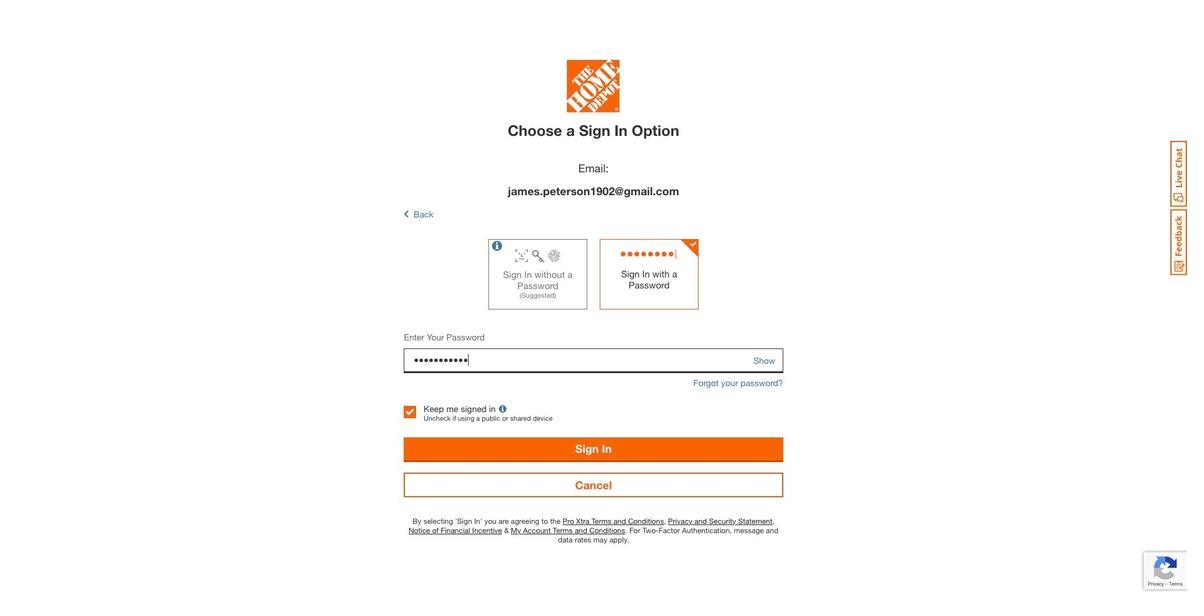 Task type: locate. For each thing, give the bounding box(es) containing it.
None password field
[[404, 349, 784, 374]]



Task type: vqa. For each thing, say whether or not it's contained in the screenshot.
feedback link image
yes



Task type: describe. For each thing, give the bounding box(es) containing it.
thd logo image
[[568, 60, 620, 116]]

live chat image
[[1171, 141, 1188, 207]]

feedback link image
[[1171, 209, 1188, 276]]

back arrow image
[[404, 209, 409, 219]]



